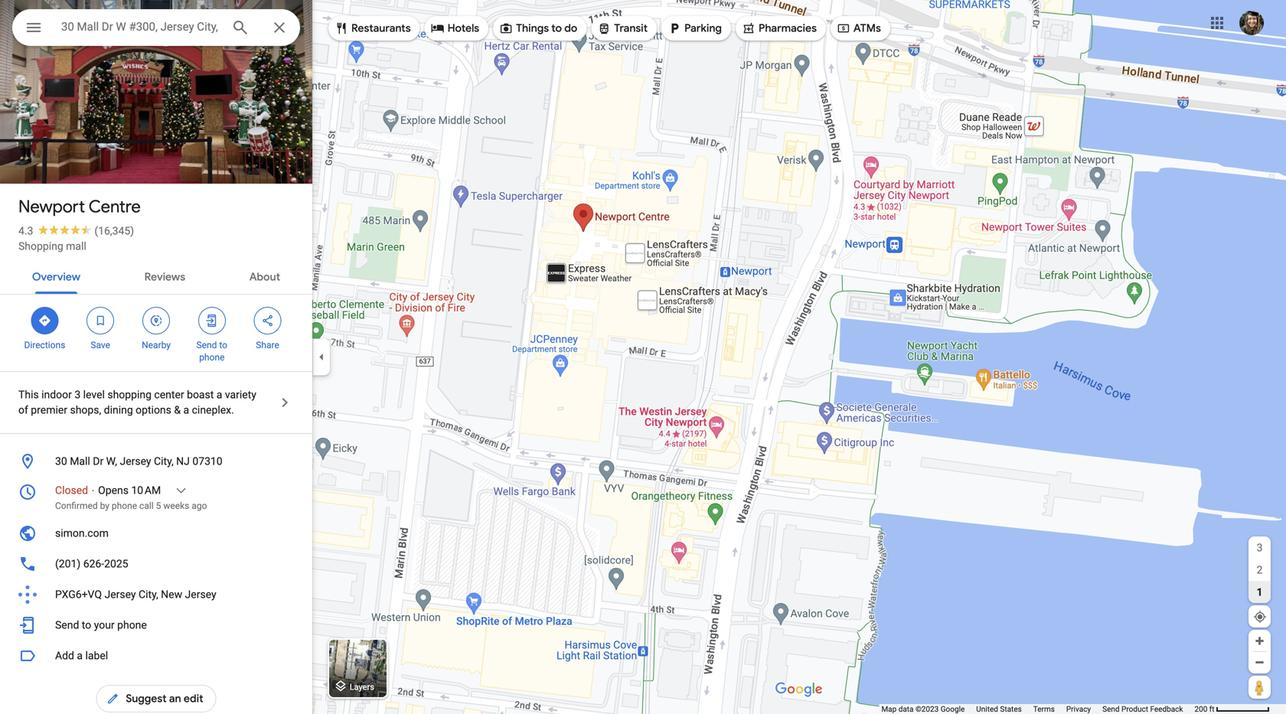 Task type: locate. For each thing, give the bounding box(es) containing it.
zoom in image
[[1255, 636, 1266, 647]]

map data ©2023 google
[[882, 705, 965, 714]]

send up add on the left bottom
[[55, 619, 79, 632]]

to inside 'send to your phone' button
[[82, 619, 91, 632]]

this indoor 3 level shopping center boast a variety of premier shops, dining options & a cineplex.
[[18, 389, 257, 417]]

30 mall dr w, jersey city, nj 07310 button
[[0, 447, 313, 477]]

city, left nj
[[154, 455, 174, 468]]

united states
[[977, 705, 1022, 714]]

city, left new
[[139, 589, 158, 601]]

0 vertical spatial phone
[[199, 352, 225, 363]]

4.3 stars image
[[33, 225, 95, 235]]

send to phone
[[197, 340, 228, 363]]

phone inside button
[[117, 619, 147, 632]]

3
[[75, 389, 81, 401], [1257, 542, 1263, 554]]

 parking
[[668, 20, 722, 37]]

centre
[[89, 196, 141, 218]]


[[25, 16, 43, 39]]

boast
[[187, 389, 214, 401]]

1 horizontal spatial to
[[219, 340, 228, 351]]

reviews
[[144, 270, 185, 284]]

united
[[977, 705, 999, 714]]

1 vertical spatial phone
[[112, 501, 137, 512]]

a right add on the left bottom
[[77, 650, 83, 663]]

layers
[[350, 683, 374, 692]]

pharmacies
[[759, 21, 817, 35]]

privacy
[[1067, 705, 1092, 714]]

1 horizontal spatial send
[[197, 340, 217, 351]]

a
[[217, 389, 222, 401], [183, 404, 189, 417], [77, 650, 83, 663]]

30 Mall Dr W #300, Jersey City, NJ 07310 field
[[12, 9, 300, 46]]

to left your
[[82, 619, 91, 632]]

to
[[552, 21, 562, 35], [219, 340, 228, 351], [82, 619, 91, 632]]

jersey right new
[[185, 589, 216, 601]]

⋅
[[91, 484, 95, 497]]

5
[[156, 501, 161, 512]]

dining
[[104, 404, 133, 417]]

phone down 
[[199, 352, 225, 363]]


[[38, 313, 52, 329]]

newport centre main content
[[0, 0, 313, 715]]

1 vertical spatial 3
[[1257, 542, 1263, 554]]

show open hours for the week image
[[174, 484, 188, 498]]

actions for newport centre region
[[0, 295, 313, 371]]

1 vertical spatial send
[[55, 619, 79, 632]]

13,299 photos button
[[11, 146, 123, 172]]

opens
[[98, 484, 129, 497]]

1 vertical spatial to
[[219, 340, 228, 351]]

tab list inside google maps element
[[0, 257, 313, 294]]


[[106, 691, 120, 708]]

product
[[1122, 705, 1149, 714]]

2 vertical spatial send
[[1103, 705, 1120, 714]]

call
[[139, 501, 154, 512]]

3 left level on the left bottom of page
[[75, 389, 81, 401]]

w,
[[106, 455, 117, 468]]

send to your phone
[[55, 619, 147, 632]]

3 up 2 at right
[[1257, 542, 1263, 554]]

jersey right w,
[[120, 455, 151, 468]]

(201)
[[55, 558, 81, 571]]

hours image
[[18, 483, 37, 502]]

dr
[[93, 455, 104, 468]]

shops,
[[70, 404, 101, 417]]

show street view coverage image
[[1249, 676, 1272, 699]]

1 vertical spatial city,
[[139, 589, 158, 601]]

footer containing map data ©2023 google
[[882, 705, 1195, 715]]

ft
[[1210, 705, 1215, 714]]

shopping mall button
[[18, 239, 86, 254]]

privacy button
[[1067, 705, 1092, 715]]

variety
[[225, 389, 257, 401]]

label
[[85, 650, 108, 663]]

a up cineplex.
[[217, 389, 222, 401]]

footer
[[882, 705, 1195, 715]]

2025
[[104, 558, 128, 571]]


[[837, 20, 851, 37]]

0 vertical spatial 3
[[75, 389, 81, 401]]

simon.com
[[55, 527, 109, 540]]

0 vertical spatial a
[[217, 389, 222, 401]]

2 vertical spatial to
[[82, 619, 91, 632]]

2 button
[[1249, 559, 1272, 581]]

edit
[[184, 692, 203, 706]]

0 horizontal spatial send
[[55, 619, 79, 632]]

2 vertical spatial a
[[77, 650, 83, 663]]

2 horizontal spatial to
[[552, 21, 562, 35]]

1 horizontal spatial 3
[[1257, 542, 1263, 554]]

3 inside 3 2 1
[[1257, 542, 1263, 554]]

to left do
[[552, 21, 562, 35]]

premier
[[31, 404, 67, 417]]

terms
[[1034, 705, 1055, 714]]

jersey down 2025
[[105, 589, 136, 601]]

send for send product feedback
[[1103, 705, 1120, 714]]

to inside send to phone
[[219, 340, 228, 351]]

0 vertical spatial city,
[[154, 455, 174, 468]]

2 horizontal spatial a
[[217, 389, 222, 401]]

photos
[[79, 152, 117, 166]]

phone for to
[[199, 352, 225, 363]]

send inside send to phone
[[197, 340, 217, 351]]

jersey inside 30 mall dr w, jersey city, nj 07310 button
[[120, 455, 151, 468]]

phone right your
[[117, 619, 147, 632]]

pxg6+vq
[[55, 589, 102, 601]]

send down 
[[197, 340, 217, 351]]

newport centre
[[18, 196, 141, 218]]

show your location image
[[1254, 610, 1268, 624]]

13,299
[[39, 152, 76, 166]]

a right & on the left bottom of page
[[183, 404, 189, 417]]

closed
[[55, 484, 88, 497]]

phone for by
[[112, 501, 137, 512]]

send inside 'send product feedback' button
[[1103, 705, 1120, 714]]

 suggest an edit
[[106, 691, 203, 708]]

center
[[154, 389, 184, 401]]

reviews button
[[132, 257, 198, 294]]

1 vertical spatial a
[[183, 404, 189, 417]]


[[668, 20, 682, 37]]

0 horizontal spatial to
[[82, 619, 91, 632]]

&
[[174, 404, 181, 417]]

None field
[[61, 18, 219, 36]]

weeks
[[163, 501, 189, 512]]

2 horizontal spatial send
[[1103, 705, 1120, 714]]


[[598, 20, 611, 37]]

an
[[169, 692, 181, 706]]

share
[[256, 340, 279, 351]]

send inside 'send to your phone' button
[[55, 619, 79, 632]]

0 horizontal spatial a
[[77, 650, 83, 663]]

0 vertical spatial send
[[197, 340, 217, 351]]

0 vertical spatial to
[[552, 21, 562, 35]]

ago
[[192, 501, 207, 512]]


[[261, 313, 275, 329]]

tab list containing overview
[[0, 257, 313, 294]]

send for send to phone
[[197, 340, 217, 351]]

13,299 photos
[[39, 152, 117, 166]]

phone inside send to phone
[[199, 352, 225, 363]]

2 vertical spatial phone
[[117, 619, 147, 632]]

 pharmacies
[[742, 20, 817, 37]]

phone down opens
[[112, 501, 137, 512]]

tab list
[[0, 257, 313, 294]]

city, inside button
[[139, 589, 158, 601]]

parking
[[685, 21, 722, 35]]

0 horizontal spatial 3
[[75, 389, 81, 401]]

send left product
[[1103, 705, 1120, 714]]


[[742, 20, 756, 37]]

new
[[161, 589, 182, 601]]

to left share
[[219, 340, 228, 351]]

footer inside google maps element
[[882, 705, 1195, 715]]

states
[[1001, 705, 1022, 714]]


[[149, 313, 163, 329]]

pxg6+vq jersey city, new jersey button
[[0, 580, 313, 610]]



Task type: vqa. For each thing, say whether or not it's contained in the screenshot.


Task type: describe. For each thing, give the bounding box(es) containing it.
photo of newport centre image
[[0, 0, 313, 300]]

(201) 626-2025 button
[[0, 549, 313, 580]]

by
[[100, 501, 109, 512]]

save
[[91, 340, 110, 351]]

 button
[[12, 9, 55, 49]]

jersey for city,
[[185, 589, 216, 601]]

send product feedback button
[[1103, 705, 1184, 715]]

closed ⋅ opens 10 am
[[55, 484, 161, 497]]

about
[[249, 270, 280, 284]]

3 2 1
[[1257, 542, 1263, 599]]

city, inside button
[[154, 455, 174, 468]]

2
[[1257, 564, 1263, 577]]

jersey for dr
[[120, 455, 151, 468]]

1 horizontal spatial a
[[183, 404, 189, 417]]

zoom out image
[[1255, 657, 1266, 669]]

indoor
[[41, 389, 72, 401]]

pxg6+vq jersey city, new jersey
[[55, 589, 216, 601]]

hotels
[[448, 21, 480, 35]]

 transit
[[598, 20, 648, 37]]

directions
[[24, 340, 65, 351]]

 hotels
[[431, 20, 480, 37]]

none field inside 30 mall dr w #300, jersey city, nj 07310 field
[[61, 18, 219, 36]]

200 ft button
[[1195, 705, 1271, 714]]

 things to do
[[500, 20, 578, 37]]


[[431, 20, 445, 37]]

(201) 626-2025
[[55, 558, 128, 571]]

overview
[[32, 270, 80, 284]]

©2023
[[916, 705, 939, 714]]

feedback
[[1151, 705, 1184, 714]]

3 inside this indoor 3 level shopping center boast a variety of premier shops, dining options & a cineplex.
[[75, 389, 81, 401]]

options
[[136, 404, 171, 417]]

4.3
[[18, 225, 33, 237]]

shopping
[[108, 389, 152, 401]]

atms
[[854, 21, 882, 35]]

restaurants
[[352, 21, 411, 35]]

cineplex.
[[192, 404, 234, 417]]

16,345 reviews element
[[95, 225, 134, 237]]

add a label
[[55, 650, 108, 663]]

nj
[[176, 455, 190, 468]]

collapse side panel image
[[313, 349, 330, 366]]

things
[[516, 21, 549, 35]]

data
[[899, 705, 914, 714]]

your
[[94, 619, 115, 632]]

google account: giulia masi  
(giulia.masi@adept.ai) image
[[1240, 11, 1265, 35]]

newport
[[18, 196, 85, 218]]


[[205, 313, 219, 329]]

do
[[565, 21, 578, 35]]

mall
[[70, 455, 90, 468]]

suggest
[[126, 692, 167, 706]]

add
[[55, 650, 74, 663]]


[[94, 313, 107, 329]]

this
[[18, 389, 39, 401]]

mall
[[66, 240, 86, 253]]

10 am
[[131, 484, 161, 497]]

shopping
[[18, 240, 63, 253]]


[[500, 20, 513, 37]]

level
[[83, 389, 105, 401]]

 search field
[[12, 9, 300, 49]]

1 button
[[1249, 581, 1272, 604]]

add a label button
[[0, 641, 313, 672]]

626-
[[83, 558, 104, 571]]

to inside  things to do
[[552, 21, 562, 35]]

simon.com link
[[0, 519, 313, 549]]

3 button
[[1249, 537, 1272, 559]]

nearby
[[142, 340, 171, 351]]

united states button
[[977, 705, 1022, 715]]

send for send to your phone
[[55, 619, 79, 632]]

google maps element
[[0, 0, 1287, 715]]

confirmed by phone call 5 weeks ago
[[55, 501, 207, 512]]

30
[[55, 455, 67, 468]]

information for newport centre region
[[0, 447, 313, 641]]

200
[[1195, 705, 1208, 714]]

overview button
[[20, 257, 93, 294]]

map
[[882, 705, 897, 714]]

shopping mall
[[18, 240, 86, 253]]

a inside button
[[77, 650, 83, 663]]

send to your phone button
[[0, 610, 313, 641]]

terms button
[[1034, 705, 1055, 715]]

to for send to phone
[[219, 340, 228, 351]]

to for send to your phone
[[82, 619, 91, 632]]

 atms
[[837, 20, 882, 37]]

this indoor 3 level shopping center boast a variety of premier shops, dining options & a cineplex. button
[[0, 372, 313, 434]]


[[335, 20, 349, 37]]



